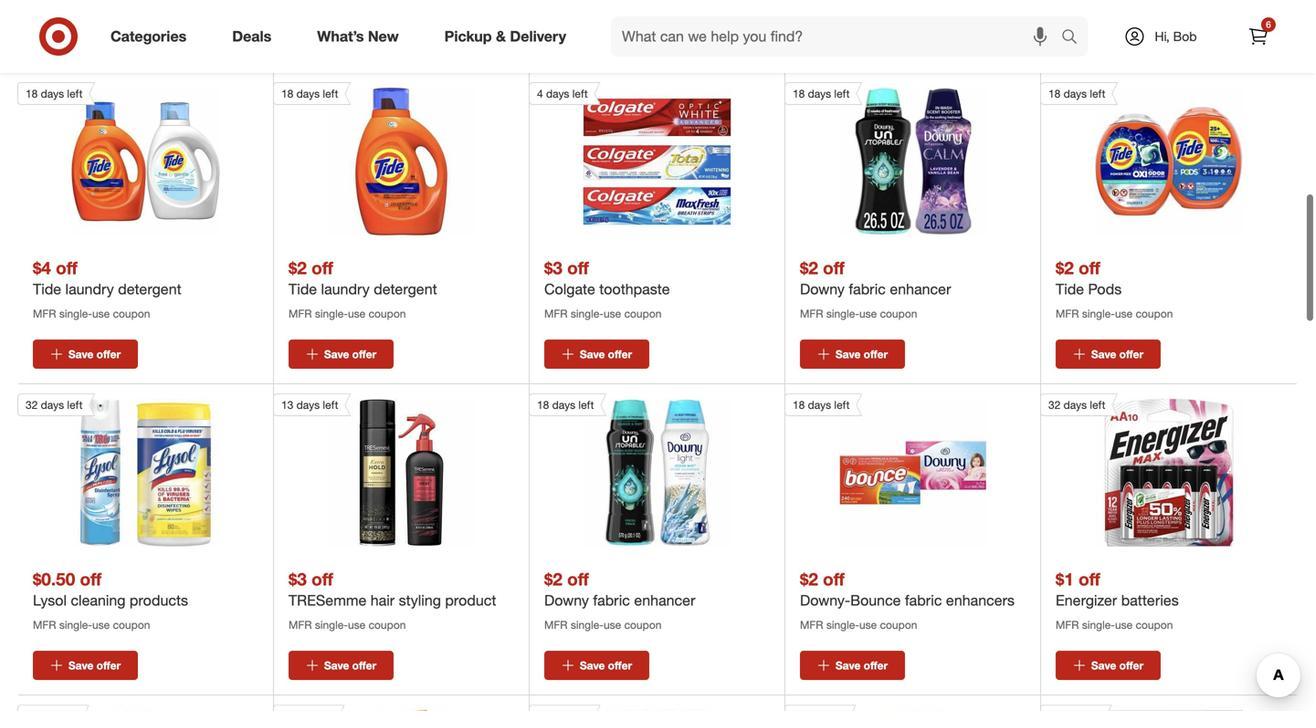 Task type: describe. For each thing, give the bounding box(es) containing it.
coupon inside $3 off colgate toothpaste mfr single-use coupon
[[624, 307, 662, 321]]

off inside $2 off tide pods mfr single-use coupon
[[1079, 257, 1100, 278]]

mfr inside $2 off downy-bounce fabric enhancers mfr single-use coupon
[[800, 618, 823, 632]]

32 days left for $0.50
[[26, 398, 83, 412]]

lysol
[[33, 592, 67, 610]]

hair
[[371, 592, 395, 610]]

single- inside $4 off tide laundry detergent mfr single-use coupon
[[59, 307, 92, 321]]

$2 inside $2 off tide pods mfr single-use coupon
[[1056, 257, 1074, 278]]

mfr inside $2 off tide laundry detergent mfr single-use coupon
[[289, 307, 312, 321]]

detergent for $4 off
[[118, 280, 181, 298]]

off inside $4 off tide laundry detergent mfr single-use coupon
[[56, 257, 77, 278]]

downy-
[[800, 592, 850, 610]]

hi,
[[1155, 28, 1170, 44]]

4 days left
[[537, 87, 588, 100]]

$3 off colgate toothpaste mfr single-use coupon
[[544, 257, 670, 321]]

colgate
[[544, 280, 595, 298]]

off inside $3 off colgate toothpaste mfr single-use coupon
[[567, 257, 589, 278]]

32 days left button for $1 off
[[1040, 394, 1243, 547]]

search
[[1053, 29, 1097, 47]]

new
[[368, 27, 399, 45]]

$1
[[1056, 569, 1074, 590]]

&
[[496, 27, 506, 45]]

off inside $1 off energizer batteries mfr single-use coupon
[[1079, 569, 1100, 590]]

13 days left button
[[273, 394, 475, 547]]

13 days left
[[281, 398, 338, 412]]

cleaning
[[71, 592, 126, 610]]

categories
[[111, 27, 187, 45]]

0 vertical spatial downy
[[800, 280, 845, 298]]

use inside $0.50 off lysol cleaning products mfr single-use coupon
[[92, 618, 110, 632]]

mfr inside $4 off tide laundry detergent mfr single-use coupon
[[33, 307, 56, 321]]

use inside $1 off energizer batteries mfr single-use coupon
[[1115, 618, 1133, 632]]

1 " from the left
[[157, 39, 163, 57]]

hi, bob
[[1155, 28, 1197, 44]]

products
[[130, 592, 188, 610]]

13
[[281, 398, 294, 412]]

bob
[[1173, 28, 1197, 44]]

1 horizontal spatial enhancer
[[890, 280, 951, 298]]

coupon inside $2 off downy-bounce fabric enhancers mfr single-use coupon
[[880, 618, 917, 632]]

pickup & delivery link
[[429, 16, 589, 57]]

bounce
[[850, 592, 901, 610]]

deals
[[232, 27, 272, 45]]

1 vertical spatial enhancer
[[634, 592, 695, 610]]

delivery
[[510, 27, 566, 45]]

32 days left button for $0.50 off
[[17, 394, 220, 547]]

$2 off downy-bounce fabric enhancers mfr single-use coupon
[[800, 569, 1015, 632]]

$2 inside $2 off tide laundry detergent mfr single-use coupon
[[289, 257, 307, 278]]

laundry for $4 off
[[65, 280, 114, 298]]

mfr inside $0.50 off lysol cleaning products mfr single-use coupon
[[33, 618, 56, 632]]

coupon inside $1 off energizer batteries mfr single-use coupon
[[1136, 618, 1173, 632]]

energizer
[[1056, 592, 1117, 610]]

tide for $4 off tide laundry detergent mfr single-use coupon
[[33, 280, 61, 298]]

enhancers
[[946, 592, 1015, 610]]

styling
[[399, 592, 441, 610]]

6 link
[[1239, 16, 1279, 57]]

4 days left button
[[529, 82, 731, 236]]

coupon inside $2 off tide pods mfr single-use coupon
[[1136, 307, 1173, 321]]

single- inside $3 off colgate toothpaste mfr single-use coupon
[[571, 307, 604, 321]]

1 vertical spatial downy
[[544, 592, 589, 610]]

tide for $2 off tide laundry detergent mfr single-use coupon
[[289, 280, 317, 298]]

pods
[[1088, 280, 1122, 298]]

use inside $4 off tide laundry detergent mfr single-use coupon
[[92, 307, 110, 321]]



Task type: locate. For each thing, give the bounding box(es) containing it.
2 detergent from the left
[[374, 280, 437, 298]]

32 days left button
[[17, 394, 220, 547], [1040, 394, 1243, 547]]

single- inside $1 off energizer batteries mfr single-use coupon
[[1082, 618, 1115, 632]]

categories link
[[95, 16, 209, 57]]

815
[[33, 33, 68, 59]]

1 detergent from the left
[[118, 280, 181, 298]]

32 days left
[[26, 398, 83, 412], [1049, 398, 1106, 412]]

tide inside $2 off tide laundry detergent mfr single-use coupon
[[289, 280, 317, 298]]

$3 inside $3 off tresemme hair styling product mfr single-use coupon
[[289, 569, 307, 590]]

single- inside $2 off tide laundry detergent mfr single-use coupon
[[315, 307, 348, 321]]

0 horizontal spatial fabric
[[593, 592, 630, 610]]

save
[[68, 348, 93, 361], [324, 348, 349, 361], [580, 348, 605, 361], [836, 348, 861, 361], [1091, 348, 1116, 361], [68, 659, 93, 673], [324, 659, 349, 673], [580, 659, 605, 673], [836, 659, 861, 673], [1091, 659, 1116, 673]]

$3 up tresemme
[[289, 569, 307, 590]]

off inside $3 off tresemme hair styling product mfr single-use coupon
[[312, 569, 333, 590]]

32
[[26, 398, 38, 412], [1049, 398, 1061, 412]]

32 for $1 off
[[1049, 398, 1061, 412]]

0 horizontal spatial tide
[[33, 280, 61, 298]]

save offer button
[[33, 340, 138, 369], [289, 340, 394, 369], [544, 340, 649, 369], [800, 340, 905, 369], [1056, 340, 1161, 369], [33, 651, 138, 681], [289, 651, 394, 681], [544, 651, 649, 681], [800, 651, 905, 681], [1056, 651, 1161, 681]]

$2 off tide laundry detergent mfr single-use coupon
[[289, 257, 437, 321]]

0 horizontal spatial detergent
[[118, 280, 181, 298]]

32 for $0.50 off
[[26, 398, 38, 412]]

use
[[92, 307, 110, 321], [348, 307, 366, 321], [604, 307, 621, 321], [859, 307, 877, 321], [1115, 307, 1133, 321], [92, 618, 110, 632], [348, 618, 366, 632], [604, 618, 621, 632], [859, 618, 877, 632], [1115, 618, 1133, 632]]

detergent
[[118, 280, 181, 298], [374, 280, 437, 298]]

days
[[41, 87, 64, 100], [297, 87, 320, 100], [546, 87, 569, 100], [808, 87, 831, 100], [1064, 87, 1087, 100], [41, 398, 64, 412], [297, 398, 320, 412], [552, 398, 576, 412], [808, 398, 831, 412], [1064, 398, 1087, 412]]

laundry inside $4 off tide laundry detergent mfr single-use coupon
[[65, 280, 114, 298]]

6
[[1266, 19, 1271, 30]]

$4 off tide laundry detergent mfr single-use coupon
[[33, 257, 181, 321]]

$3 for colgate toothpaste
[[544, 257, 563, 278]]

off inside $2 off downy-bounce fabric enhancers mfr single-use coupon
[[823, 569, 845, 590]]

18 days left button
[[17, 82, 220, 236], [273, 82, 475, 236], [785, 82, 987, 236], [1040, 82, 1243, 236], [529, 394, 731, 547], [785, 394, 987, 547]]

$3 inside $3 off colgate toothpaste mfr single-use coupon
[[544, 257, 563, 278]]

1 horizontal spatial laundry
[[321, 280, 370, 298]]

2 tide from the left
[[289, 280, 317, 298]]

1 horizontal spatial $3
[[544, 257, 563, 278]]

mfr
[[33, 307, 56, 321], [289, 307, 312, 321], [544, 307, 568, 321], [800, 307, 823, 321], [1056, 307, 1079, 321], [33, 618, 56, 632], [289, 618, 312, 632], [544, 618, 568, 632], [800, 618, 823, 632], [1056, 618, 1079, 632]]

single- inside $2 off downy-bounce fabric enhancers mfr single-use coupon
[[826, 618, 859, 632]]

2 32 days left from the left
[[1049, 398, 1106, 412]]

0 horizontal spatial laundry
[[65, 280, 114, 298]]

pickup & delivery
[[445, 27, 566, 45]]

single- inside $0.50 off lysol cleaning products mfr single-use coupon
[[59, 618, 92, 632]]

save offer
[[68, 348, 121, 361], [324, 348, 376, 361], [580, 348, 632, 361], [836, 348, 888, 361], [1091, 348, 1144, 361], [68, 659, 121, 673], [324, 659, 376, 673], [580, 659, 632, 673], [836, 659, 888, 673], [1091, 659, 1144, 673]]

$1 off energizer batteries mfr single-use coupon
[[1056, 569, 1179, 632]]

single- inside $2 off tide pods mfr single-use coupon
[[1082, 307, 1115, 321]]

pickup
[[445, 27, 492, 45]]

1 horizontal spatial $2 off downy fabric enhancer mfr single-use coupon
[[800, 257, 951, 321]]

0 vertical spatial enhancer
[[890, 280, 951, 298]]

use inside $3 off colgate toothpaste mfr single-use coupon
[[604, 307, 621, 321]]

4
[[537, 87, 543, 100]]

single- inside $3 off tresemme hair styling product mfr single-use coupon
[[315, 618, 348, 632]]

$3 up colgate
[[544, 257, 563, 278]]

2 32 days left button from the left
[[1040, 394, 1243, 547]]

18 days left
[[26, 87, 83, 100], [281, 87, 338, 100], [793, 87, 850, 100], [1049, 87, 1106, 100], [537, 398, 594, 412], [793, 398, 850, 412]]

1 horizontal spatial 32 days left
[[1049, 398, 1106, 412]]

what's
[[317, 27, 364, 45]]

0 horizontal spatial 32
[[26, 398, 38, 412]]

enhancer
[[890, 280, 951, 298], [634, 592, 695, 610]]

laundry
[[65, 280, 114, 298], [321, 280, 370, 298]]

detergent for $2 off
[[374, 280, 437, 298]]

$2 inside $2 off downy-bounce fabric enhancers mfr single-use coupon
[[800, 569, 818, 590]]

what's new
[[317, 27, 399, 45]]

$0.50 off lysol cleaning products mfr single-use coupon
[[33, 569, 188, 632]]

off
[[56, 257, 77, 278], [312, 257, 333, 278], [567, 257, 589, 278], [823, 257, 845, 278], [1079, 257, 1100, 278], [80, 569, 102, 590], [312, 569, 333, 590], [567, 569, 589, 590], [823, 569, 845, 590], [1079, 569, 1100, 590]]

1 horizontal spatial 32
[[1049, 398, 1061, 412]]

mfr inside $3 off tresemme hair styling product mfr single-use coupon
[[289, 618, 312, 632]]

single-
[[59, 307, 92, 321], [315, 307, 348, 321], [571, 307, 604, 321], [826, 307, 859, 321], [1082, 307, 1115, 321], [59, 618, 92, 632], [315, 618, 348, 632], [571, 618, 604, 632], [826, 618, 859, 632], [1082, 618, 1115, 632]]

product
[[445, 592, 496, 610]]

use inside $3 off tresemme hair styling product mfr single-use coupon
[[348, 618, 366, 632]]

815 offer s for " all "
[[33, 33, 185, 59]]

mfr inside $2 off tide pods mfr single-use coupon
[[1056, 307, 1079, 321]]

0 horizontal spatial "
[[157, 39, 163, 57]]

left
[[67, 87, 83, 100], [323, 87, 338, 100], [572, 87, 588, 100], [834, 87, 850, 100], [1090, 87, 1106, 100], [67, 398, 83, 412], [323, 398, 338, 412], [579, 398, 594, 412], [834, 398, 850, 412], [1090, 398, 1106, 412]]

1 32 days left from the left
[[26, 398, 83, 412]]

0 horizontal spatial $2 off downy fabric enhancer mfr single-use coupon
[[544, 569, 695, 632]]

coupon inside $4 off tide laundry detergent mfr single-use coupon
[[113, 307, 150, 321]]

32 days left for $1
[[1049, 398, 1106, 412]]

1 horizontal spatial tide
[[289, 280, 317, 298]]

$0.50
[[33, 569, 75, 590]]

tide inside $2 off tide pods mfr single-use coupon
[[1056, 280, 1084, 298]]

0 horizontal spatial 32 days left button
[[17, 394, 220, 547]]

detergent inside $2 off tide laundry detergent mfr single-use coupon
[[374, 280, 437, 298]]

toothpaste
[[599, 280, 670, 298]]

offer
[[74, 33, 120, 59], [97, 348, 121, 361], [352, 348, 376, 361], [608, 348, 632, 361], [864, 348, 888, 361], [1120, 348, 1144, 361], [97, 659, 121, 673], [352, 659, 376, 673], [608, 659, 632, 673], [864, 659, 888, 673], [1120, 659, 1144, 673]]

use inside $2 off downy-bounce fabric enhancers mfr single-use coupon
[[859, 618, 877, 632]]

1 horizontal spatial "
[[179, 39, 185, 57]]

all
[[163, 39, 179, 57]]

What can we help you find? suggestions appear below search field
[[611, 16, 1066, 57]]

coupon inside $2 off tide laundry detergent mfr single-use coupon
[[369, 307, 406, 321]]

tide for $2 off tide pods mfr single-use coupon
[[1056, 280, 1084, 298]]

1 horizontal spatial detergent
[[374, 280, 437, 298]]

$2 off tide pods mfr single-use coupon
[[1056, 257, 1173, 321]]

1 horizontal spatial downy
[[800, 280, 845, 298]]

$3 for tresemme hair styling product
[[289, 569, 307, 590]]

0 vertical spatial $2 off downy fabric enhancer mfr single-use coupon
[[800, 257, 951, 321]]

2 horizontal spatial fabric
[[905, 592, 942, 610]]

2 " from the left
[[179, 39, 185, 57]]

0 horizontal spatial downy
[[544, 592, 589, 610]]

detergent inside $4 off tide laundry detergent mfr single-use coupon
[[118, 280, 181, 298]]

$2 off downy fabric enhancer mfr single-use coupon
[[800, 257, 951, 321], [544, 569, 695, 632]]

off inside $2 off tide laundry detergent mfr single-use coupon
[[312, 257, 333, 278]]

1 vertical spatial $3
[[289, 569, 307, 590]]

downy
[[800, 280, 845, 298], [544, 592, 589, 610]]

use inside $2 off tide laundry detergent mfr single-use coupon
[[348, 307, 366, 321]]

for
[[135, 39, 153, 57]]

2 laundry from the left
[[321, 280, 370, 298]]

1 laundry from the left
[[65, 280, 114, 298]]

1 horizontal spatial 32 days left button
[[1040, 394, 1243, 547]]

"
[[157, 39, 163, 57], [179, 39, 185, 57]]

mfr inside $1 off energizer batteries mfr single-use coupon
[[1056, 618, 1079, 632]]

deals link
[[217, 16, 294, 57]]

tide inside $4 off tide laundry detergent mfr single-use coupon
[[33, 280, 61, 298]]

s
[[120, 33, 131, 59]]

1 32 from the left
[[26, 398, 38, 412]]

1 horizontal spatial fabric
[[849, 280, 886, 298]]

coupon inside $0.50 off lysol cleaning products mfr single-use coupon
[[113, 618, 150, 632]]

2 32 from the left
[[1049, 398, 1061, 412]]

mfr inside $3 off colgate toothpaste mfr single-use coupon
[[544, 307, 568, 321]]

0 vertical spatial $3
[[544, 257, 563, 278]]

1 32 days left button from the left
[[17, 394, 220, 547]]

off inside $0.50 off lysol cleaning products mfr single-use coupon
[[80, 569, 102, 590]]

$4
[[33, 257, 51, 278]]

$2
[[289, 257, 307, 278], [800, 257, 818, 278], [1056, 257, 1074, 278], [544, 569, 563, 590], [800, 569, 818, 590]]

3 tide from the left
[[1056, 280, 1084, 298]]

fabric inside $2 off downy-bounce fabric enhancers mfr single-use coupon
[[905, 592, 942, 610]]

tide
[[33, 280, 61, 298], [289, 280, 317, 298], [1056, 280, 1084, 298]]

search button
[[1053, 16, 1097, 60]]

coupon inside $3 off tresemme hair styling product mfr single-use coupon
[[369, 618, 406, 632]]

2 horizontal spatial tide
[[1056, 280, 1084, 298]]

0 horizontal spatial 32 days left
[[26, 398, 83, 412]]

18
[[26, 87, 38, 100], [281, 87, 294, 100], [793, 87, 805, 100], [1049, 87, 1061, 100], [537, 398, 549, 412], [793, 398, 805, 412]]

batteries
[[1121, 592, 1179, 610]]

0 horizontal spatial enhancer
[[634, 592, 695, 610]]

use inside $2 off tide pods mfr single-use coupon
[[1115, 307, 1133, 321]]

fabric
[[849, 280, 886, 298], [593, 592, 630, 610], [905, 592, 942, 610]]

tresemme
[[289, 592, 367, 610]]

$3 off tresemme hair styling product mfr single-use coupon
[[289, 569, 496, 632]]

1 tide from the left
[[33, 280, 61, 298]]

what's new link
[[302, 16, 422, 57]]

laundry for $2 off
[[321, 280, 370, 298]]

coupon
[[113, 307, 150, 321], [369, 307, 406, 321], [624, 307, 662, 321], [880, 307, 917, 321], [1136, 307, 1173, 321], [113, 618, 150, 632], [369, 618, 406, 632], [624, 618, 662, 632], [880, 618, 917, 632], [1136, 618, 1173, 632]]

1 vertical spatial $2 off downy fabric enhancer mfr single-use coupon
[[544, 569, 695, 632]]

0 horizontal spatial $3
[[289, 569, 307, 590]]

$3
[[544, 257, 563, 278], [289, 569, 307, 590]]

laundry inside $2 off tide laundry detergent mfr single-use coupon
[[321, 280, 370, 298]]



Task type: vqa. For each thing, say whether or not it's contained in the screenshot.
'fabric' in $2 off downy-bounce fabric enhancers mfr single-use coupon
yes



